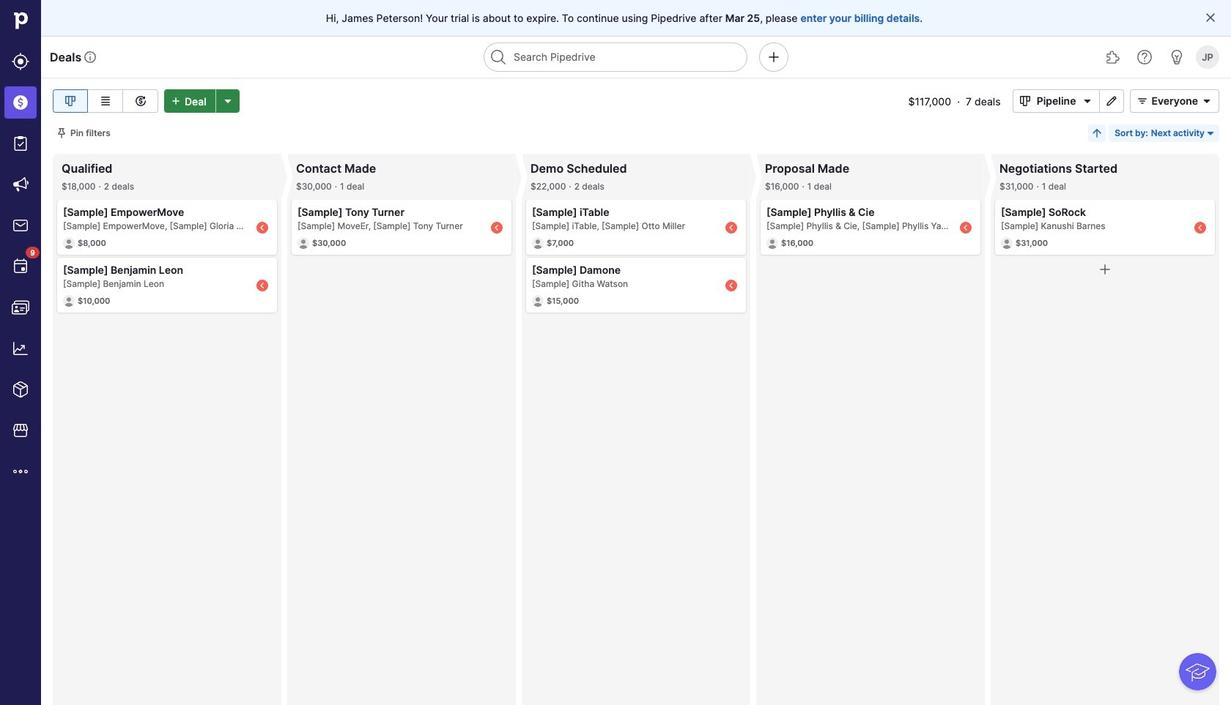 Task type: vqa. For each thing, say whether or not it's contained in the screenshot.
13th size s icon from the bottom of the page
no



Task type: describe. For each thing, give the bounding box(es) containing it.
info image
[[84, 51, 96, 63]]

add deal element
[[164, 89, 239, 113]]

quick help image
[[1136, 48, 1154, 66]]

change order image
[[1092, 128, 1103, 139]]

quick add image
[[765, 48, 783, 66]]

campaigns image
[[12, 176, 29, 193]]

1 horizontal spatial color primary image
[[1205, 128, 1217, 139]]

sales inbox image
[[12, 217, 29, 235]]

products image
[[12, 381, 29, 399]]

home image
[[10, 10, 32, 32]]

color undefined image
[[12, 258, 29, 276]]

Search Pipedrive field
[[484, 43, 748, 72]]

more image
[[12, 463, 29, 481]]



Task type: locate. For each thing, give the bounding box(es) containing it.
color primary image
[[1079, 95, 1097, 107], [1205, 128, 1217, 139]]

0 vertical spatial color primary image
[[1079, 95, 1097, 107]]

1 vertical spatial color primary image
[[1205, 128, 1217, 139]]

deals image
[[12, 94, 29, 111]]

0 horizontal spatial color primary image
[[1079, 95, 1097, 107]]

color primary image
[[1205, 12, 1217, 23], [1016, 95, 1034, 107], [1134, 95, 1152, 107], [1198, 95, 1216, 107], [56, 128, 67, 139]]

marketplace image
[[12, 422, 29, 440]]

leads image
[[12, 53, 29, 70]]

pipeline image
[[62, 92, 79, 110]]

insights image
[[12, 340, 29, 358]]

knowledge center bot, also known as kc bot is an onboarding assistant that allows you to see the list of onboarding items in one place for quick and easy reference. this improves your in-app experience. image
[[1179, 654, 1217, 691]]

forecast image
[[132, 92, 149, 110]]

menu item
[[0, 82, 41, 123]]

contacts image
[[12, 299, 29, 317]]

add deal options image
[[219, 95, 236, 107]]

projects image
[[12, 135, 29, 152]]

edit pipeline image
[[1103, 95, 1121, 107]]

list image
[[96, 92, 114, 110]]

sales assistant image
[[1168, 48, 1186, 66]]

color primary inverted image
[[167, 95, 185, 107]]

menu
[[0, 0, 41, 706]]



